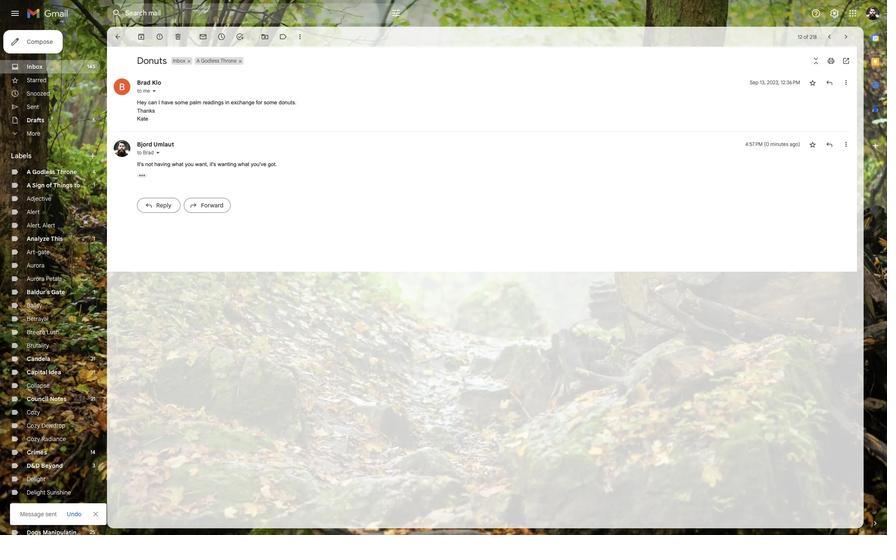Task type: locate. For each thing, give the bounding box(es) containing it.
godless inside labels navigation
[[32, 168, 55, 176]]

brad down bjord at left
[[143, 149, 154, 156]]

1 for capital idea
[[93, 369, 95, 376]]

gate
[[38, 249, 50, 256]]

ballsy link
[[27, 302, 42, 310]]

1 horizontal spatial what
[[238, 161, 249, 167]]

1 horizontal spatial of
[[804, 34, 808, 40]]

sent
[[45, 511, 57, 519]]

godless down mark as unread icon
[[201, 58, 219, 64]]

1 vertical spatial to
[[137, 149, 142, 156]]

0 vertical spatial show details image
[[152, 89, 157, 94]]

it's
[[137, 161, 144, 167]]

sep
[[750, 79, 759, 86]]

sep 13, 2023, 12:36 pm
[[750, 79, 800, 86]]

cozy dewdrop link
[[27, 422, 65, 430]]

forward
[[201, 202, 224, 209]]

alert
[[27, 209, 40, 216], [42, 222, 55, 229]]

1 some from the left
[[175, 99, 188, 106]]

2 vertical spatial cozy
[[27, 436, 40, 443]]

a godless throne inside labels navigation
[[27, 168, 77, 176]]

cozy down council
[[27, 409, 40, 417]]

come
[[81, 182, 98, 189]]

inbox up starred
[[27, 63, 43, 71]]

show details image
[[152, 89, 157, 94], [155, 150, 160, 155]]

a left sign
[[27, 182, 31, 189]]

2 what from the left
[[238, 161, 249, 167]]

not
[[145, 161, 153, 167]]

back to inbox image
[[114, 33, 122, 41]]

0 vertical spatial of
[[804, 34, 808, 40]]

1 aurora from the top
[[27, 262, 44, 270]]

throne for a godless throne link
[[57, 168, 77, 176]]

cozy dewdrop
[[27, 422, 65, 430]]

2 vertical spatial a
[[27, 182, 31, 189]]

2 1 from the top
[[93, 236, 95, 242]]

0 vertical spatial dewdrop
[[41, 422, 65, 430]]

some right for
[[264, 99, 277, 106]]

older image
[[842, 33, 850, 41]]

1 vertical spatial a
[[27, 168, 31, 176]]

1 horizontal spatial some
[[264, 99, 277, 106]]

2 vertical spatial to
[[74, 182, 80, 189]]

6
[[92, 117, 95, 123]]

sign
[[32, 182, 45, 189]]

support image
[[811, 8, 821, 18]]

1 21 from the top
[[91, 356, 95, 362]]

delight down d&d
[[27, 476, 45, 483]]

aurora
[[27, 262, 44, 270], [27, 275, 44, 283]]

donuts.
[[279, 99, 296, 106]]

throne inside a godless throne button
[[221, 58, 237, 64]]

inbox inside button
[[173, 58, 185, 64]]

1 vertical spatial 21
[[91, 396, 95, 402]]

show details image right the me
[[152, 89, 157, 94]]

alert up analyze this link
[[42, 222, 55, 229]]

inbox link
[[27, 63, 43, 71]]

to brad
[[137, 149, 154, 156]]

1 right the gate
[[93, 289, 95, 295]]

18
[[91, 503, 95, 509]]

not starred image
[[809, 79, 817, 87]]

delight down delight link
[[27, 489, 45, 497]]

0 vertical spatial throne
[[221, 58, 237, 64]]

readings
[[203, 99, 224, 106]]

d&d beyond
[[27, 463, 63, 470]]

a godless throne button
[[195, 57, 237, 65]]

to left the me
[[137, 88, 142, 94]]

alert up alert,
[[27, 209, 40, 216]]

gmail image
[[27, 5, 72, 22]]

candela
[[27, 356, 50, 363]]

0 vertical spatial 21
[[91, 356, 95, 362]]

aurora for aurora petals
[[27, 275, 44, 283]]

a godless throne inside button
[[197, 58, 237, 64]]

show details image for klo
[[152, 89, 157, 94]]

4 1 from the top
[[93, 369, 95, 376]]

godless inside a godless throne button
[[201, 58, 219, 64]]

cozy radiance
[[27, 436, 66, 443]]

dewdrop
[[41, 422, 65, 430], [27, 516, 51, 524]]

lush
[[47, 329, 59, 336]]

council notes link
[[27, 396, 67, 403]]

you
[[185, 161, 194, 167]]

2 delight from the top
[[27, 489, 45, 497]]

more button
[[0, 127, 100, 140]]

cozy for cozy radiance
[[27, 436, 40, 443]]

1 vertical spatial cozy
[[27, 422, 40, 430]]

to left "come" at the left of the page
[[74, 182, 80, 189]]

1 vertical spatial aurora
[[27, 275, 44, 283]]

1 right idea at the left bottom of page
[[93, 369, 95, 376]]

inbox button
[[171, 57, 186, 65]]

0 vertical spatial cozy
[[27, 409, 40, 417]]

brutality link
[[27, 342, 49, 350]]

delight for delight sunshine
[[27, 489, 45, 497]]

inbox
[[173, 58, 185, 64], [27, 63, 43, 71]]

1 vertical spatial a godless throne
[[27, 168, 77, 176]]

search mail image
[[109, 6, 125, 21]]

aurora petals link
[[27, 275, 62, 283]]

a godless throne
[[197, 58, 237, 64], [27, 168, 77, 176]]

ballsy
[[27, 302, 42, 310]]

bjord
[[137, 141, 152, 148]]

1 right this
[[93, 236, 95, 242]]

None search field
[[107, 3, 408, 23]]

undo
[[67, 511, 82, 519]]

palm
[[190, 99, 201, 106]]

1 vertical spatial godless
[[32, 168, 55, 176]]

baldur's gate
[[27, 289, 65, 296]]

tab list
[[864, 27, 887, 506]]

0 vertical spatial a godless throne
[[197, 58, 237, 64]]

0 horizontal spatial of
[[46, 182, 52, 189]]

0 vertical spatial godless
[[201, 58, 219, 64]]

1 delight from the top
[[27, 476, 45, 483]]

mark as unread image
[[199, 33, 207, 41]]

council notes
[[27, 396, 67, 403]]

1 vertical spatial throne
[[57, 168, 77, 176]]

3 1 from the top
[[93, 289, 95, 295]]

inbox down delete image
[[173, 58, 185, 64]]

0 vertical spatial delight
[[27, 476, 45, 483]]

0 horizontal spatial inbox
[[27, 63, 43, 71]]

1 1 from the top
[[93, 182, 95, 188]]

a down labels
[[27, 168, 31, 176]]

12:36 pm
[[781, 79, 800, 86]]

0 horizontal spatial a godless throne
[[27, 168, 77, 176]]

bjord umlaut
[[137, 141, 174, 148]]

alert containing message sent
[[10, 19, 874, 526]]

this
[[51, 235, 63, 243]]

0 vertical spatial aurora
[[27, 262, 44, 270]]

drafts
[[27, 117, 44, 124]]

1
[[93, 182, 95, 188], [93, 236, 95, 242], [93, 289, 95, 295], [93, 369, 95, 376]]

more image
[[296, 33, 304, 41]]

what left 'you'
[[172, 161, 183, 167]]

brad klo
[[137, 79, 161, 86]]

1 horizontal spatial a godless throne
[[197, 58, 237, 64]]

starred link
[[27, 76, 46, 84]]

wanting
[[218, 161, 236, 167]]

dewdrop down demons
[[27, 516, 51, 524]]

a godless throne down snooze icon
[[197, 58, 237, 64]]

brad up to me
[[137, 79, 151, 86]]

cozy down cozy link
[[27, 422, 40, 430]]

aurora down art-gate
[[27, 262, 44, 270]]

it's not having what you want, it's wanting what you've got.
[[137, 161, 277, 167]]

baldur's
[[27, 289, 50, 296]]

sent link
[[27, 103, 39, 111]]

inbox for inbox link
[[27, 63, 43, 71]]

throne inside labels navigation
[[57, 168, 77, 176]]

1 vertical spatial alert
[[42, 222, 55, 229]]

some left palm
[[175, 99, 188, 106]]

godless up sign
[[32, 168, 55, 176]]

have
[[162, 99, 173, 106]]

aurora petals
[[27, 275, 62, 283]]

0 vertical spatial to
[[137, 88, 142, 94]]

1 down "4"
[[93, 182, 95, 188]]

0 horizontal spatial what
[[172, 161, 183, 167]]

more
[[27, 130, 40, 137]]

1 horizontal spatial godless
[[201, 58, 219, 64]]

dewdrop enchanted
[[27, 516, 81, 524]]

aurora down aurora link
[[27, 275, 44, 283]]

inbox inside labels navigation
[[27, 63, 43, 71]]

2 21 from the top
[[91, 396, 95, 402]]

0 horizontal spatial godless
[[32, 168, 55, 176]]

1 horizontal spatial throne
[[221, 58, 237, 64]]

throne up things
[[57, 168, 77, 176]]

list
[[107, 70, 850, 221]]

not starred image
[[809, 140, 817, 149]]

4
[[92, 169, 95, 175]]

cozy for cozy link
[[27, 409, 40, 417]]

2 some from the left
[[264, 99, 277, 106]]

218
[[810, 34, 817, 40]]

2 cozy from the top
[[27, 422, 40, 430]]

a godless throne down labels heading
[[27, 168, 77, 176]]

show trimmed content image
[[137, 173, 147, 178]]

of
[[804, 34, 808, 40], [46, 182, 52, 189]]

analyze this
[[27, 235, 63, 243]]

1 horizontal spatial alert
[[42, 222, 55, 229]]

of right sign
[[46, 182, 52, 189]]

aurora link
[[27, 262, 44, 270]]

0 vertical spatial a
[[197, 58, 200, 64]]

1 vertical spatial of
[[46, 182, 52, 189]]

ago)
[[790, 141, 800, 147]]

newer image
[[825, 33, 834, 41]]

thanks
[[137, 108, 155, 114]]

a right inbox button
[[197, 58, 200, 64]]

sent
[[27, 103, 39, 111]]

radiance
[[41, 436, 66, 443]]

delight sunshine
[[27, 489, 71, 497]]

compose
[[27, 38, 53, 46]]

0 horizontal spatial alert
[[27, 209, 40, 216]]

donuts
[[137, 55, 167, 66]]

1 vertical spatial show details image
[[155, 150, 160, 155]]

show details image down bjord umlaut
[[155, 150, 160, 155]]

labels heading
[[11, 152, 89, 160]]

1 horizontal spatial inbox
[[173, 58, 185, 64]]

0 horizontal spatial some
[[175, 99, 188, 106]]

cozy up crimes
[[27, 436, 40, 443]]

dewdrop up radiance
[[41, 422, 65, 430]]

godless for a godless throne link
[[32, 168, 55, 176]]

starred
[[27, 76, 46, 84]]

3 cozy from the top
[[27, 436, 40, 443]]

to down bjord at left
[[137, 149, 142, 156]]

what left you've
[[238, 161, 249, 167]]

0 horizontal spatial throne
[[57, 168, 77, 176]]

1 cozy from the top
[[27, 409, 40, 417]]

hey
[[137, 99, 147, 106]]

of right 12
[[804, 34, 808, 40]]

what
[[172, 161, 183, 167], [238, 161, 249, 167]]

throne down snooze icon
[[221, 58, 237, 64]]

1 vertical spatial delight
[[27, 489, 45, 497]]

145
[[87, 64, 95, 70]]

2 aurora from the top
[[27, 275, 44, 283]]

godless
[[201, 58, 219, 64], [32, 168, 55, 176]]

alert
[[10, 19, 874, 526]]



Task type: vqa. For each thing, say whether or not it's contained in the screenshot.
topmost label
no



Task type: describe. For each thing, give the bounding box(es) containing it.
4:57 pm (0 minutes ago) cell
[[745, 140, 800, 149]]

undo alert
[[64, 507, 85, 522]]

a godless throne link
[[27, 168, 77, 176]]

1 for baldur's gate
[[93, 289, 95, 295]]

reply
[[156, 202, 171, 209]]

labels image
[[279, 33, 287, 41]]

kate
[[137, 116, 148, 122]]

aurora for aurora link
[[27, 262, 44, 270]]

having
[[154, 161, 170, 167]]

(0
[[764, 141, 769, 147]]

sep 13, 2023, 12:36 pm cell
[[750, 79, 800, 87]]

21 for candela
[[91, 356, 95, 362]]

to for bjord umlaut
[[137, 149, 142, 156]]

godless for a godless throne button
[[201, 58, 219, 64]]

in
[[225, 99, 229, 106]]

3
[[93, 463, 95, 469]]

breeze
[[27, 329, 45, 336]]

list containing brad klo
[[107, 70, 850, 221]]

1 vertical spatial dewdrop
[[27, 516, 51, 524]]

delight sunshine link
[[27, 489, 71, 497]]

cozy radiance link
[[27, 436, 66, 443]]

1 what from the left
[[172, 161, 183, 167]]

report spam image
[[155, 33, 164, 41]]

snoozed link
[[27, 90, 50, 97]]

collapse
[[27, 382, 50, 390]]

add to tasks image
[[236, 33, 244, 41]]

idea
[[49, 369, 61, 376]]

settings image
[[829, 8, 839, 18]]

dewdrop enchanted link
[[27, 516, 81, 524]]

Not starred checkbox
[[809, 140, 817, 149]]

adjective
[[27, 195, 51, 203]]

delete image
[[174, 33, 182, 41]]

inbox for inbox button
[[173, 58, 185, 64]]

1 for analyze this
[[93, 236, 95, 242]]

can
[[148, 99, 157, 106]]

reply link
[[137, 198, 181, 213]]

collapse link
[[27, 382, 50, 390]]

analyze this link
[[27, 235, 63, 243]]

umlaut
[[154, 141, 174, 148]]

exchange
[[231, 99, 255, 106]]

capital idea
[[27, 369, 61, 376]]

snooze image
[[217, 33, 226, 41]]

breeze lush link
[[27, 329, 59, 336]]

archive image
[[137, 33, 145, 41]]

message
[[20, 511, 44, 519]]

art-
[[27, 249, 38, 256]]

of inside labels navigation
[[46, 182, 52, 189]]

alert, alert link
[[27, 222, 55, 229]]

alert,
[[27, 222, 41, 229]]

delight link
[[27, 476, 45, 483]]

advanced search options image
[[388, 5, 404, 21]]

hey can i have some palm readings in exchange for some donuts. thanks kate
[[137, 99, 296, 122]]

betrayal
[[27, 315, 48, 323]]

show details image for umlaut
[[155, 150, 160, 155]]

main menu image
[[10, 8, 20, 18]]

12
[[798, 34, 802, 40]]

beyond
[[41, 463, 63, 470]]

council
[[27, 396, 48, 403]]

me
[[143, 88, 150, 94]]

candela link
[[27, 356, 50, 363]]

brutality
[[27, 342, 49, 350]]

a godless throne for a godless throne link
[[27, 168, 77, 176]]

0 vertical spatial alert
[[27, 209, 40, 216]]

it's
[[210, 161, 216, 167]]

1 for a sign of things to come
[[93, 182, 95, 188]]

a for 1
[[27, 182, 31, 189]]

0 vertical spatial brad
[[137, 79, 151, 86]]

alert link
[[27, 209, 40, 216]]

1 vertical spatial brad
[[143, 149, 154, 156]]

Search mail text field
[[125, 9, 368, 18]]

breeze lush
[[27, 329, 59, 336]]

labels
[[11, 152, 32, 160]]

Not starred checkbox
[[809, 79, 817, 87]]

move to image
[[261, 33, 269, 41]]

to me
[[137, 88, 150, 94]]

4:57 pm (0 minutes ago)
[[745, 141, 800, 147]]

cozy link
[[27, 409, 40, 417]]

2023,
[[767, 79, 780, 86]]

12 of 218
[[798, 34, 817, 40]]

i
[[158, 99, 160, 106]]

adjective link
[[27, 195, 51, 203]]

minutes
[[770, 141, 789, 147]]

delight for delight link
[[27, 476, 45, 483]]

enchanted
[[52, 516, 81, 524]]

got.
[[268, 161, 277, 167]]

4:57 pm
[[745, 141, 763, 147]]

a godless throne for a godless throne button
[[197, 58, 237, 64]]

d&d beyond link
[[27, 463, 63, 470]]

demons
[[27, 503, 50, 510]]

for
[[256, 99, 262, 106]]

to for brad klo
[[137, 88, 142, 94]]

a inside button
[[197, 58, 200, 64]]

13,
[[760, 79, 766, 86]]

notes
[[50, 396, 67, 403]]

d&d
[[27, 463, 40, 470]]

demons link
[[27, 503, 50, 510]]

throne for a godless throne button
[[221, 58, 237, 64]]

to inside labels navigation
[[74, 182, 80, 189]]

betrayal link
[[27, 315, 48, 323]]

capital idea link
[[27, 369, 61, 376]]

alert, alert
[[27, 222, 55, 229]]

21 for council notes
[[91, 396, 95, 402]]

crimes link
[[27, 449, 47, 457]]

art-gate
[[27, 249, 50, 256]]

klo
[[152, 79, 161, 86]]

want,
[[195, 161, 208, 167]]

labels navigation
[[0, 27, 107, 536]]

sunshine
[[47, 489, 71, 497]]

cozy for cozy dewdrop
[[27, 422, 40, 430]]

a for 4
[[27, 168, 31, 176]]



